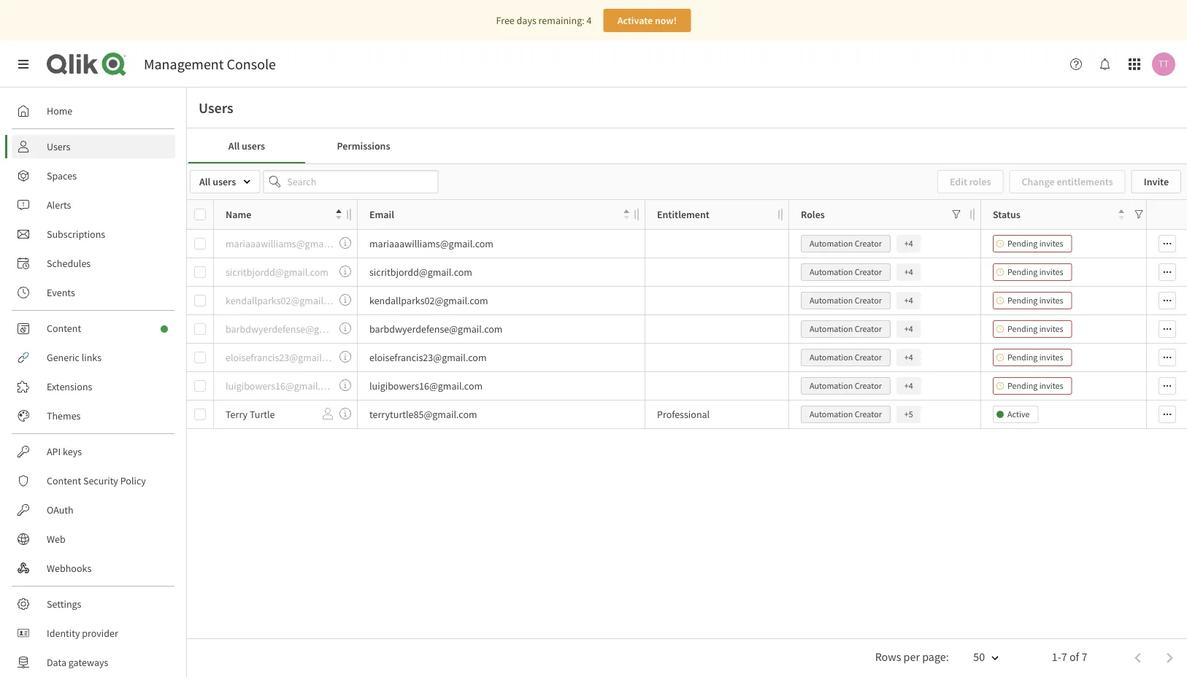 Task type: locate. For each thing, give the bounding box(es) containing it.
all up "all users" field
[[229, 139, 240, 152]]

3 pending invites from the top
[[1008, 295, 1064, 306]]

eloisefrancis23@gmail.com up luigibowers16@gmail.com element
[[226, 351, 343, 364]]

1 barbdwyerdefense@gmail.com from the left
[[226, 323, 359, 336]]

themes link
[[12, 405, 175, 428]]

4 automation creator from the top
[[810, 324, 882, 335]]

Search text field
[[263, 170, 438, 194]]

5 invites from the top
[[1040, 352, 1064, 363]]

tab list
[[188, 129, 1186, 164]]

2 automation creator from the top
[[810, 267, 882, 278]]

+4 for kendallparks02@gmail.com
[[905, 295, 914, 306]]

2 pending from the top
[[1008, 267, 1038, 278]]

creator for luigibowers16@gmail.com
[[855, 381, 882, 392]]

2 invites from the top
[[1040, 267, 1064, 278]]

3 pending from the top
[[1008, 295, 1038, 306]]

1 horizontal spatial mariaaawilliams@gmail.com
[[370, 237, 494, 251]]

6 automation from the top
[[810, 381, 853, 392]]

3 automation from the top
[[810, 295, 853, 306]]

oauth
[[47, 504, 74, 517]]

7 right of
[[1082, 650, 1088, 665]]

1 vertical spatial all
[[199, 175, 211, 188]]

1 horizontal spatial barbdwyerdefense@gmail.com
[[370, 323, 503, 336]]

all users up "all users" field
[[229, 139, 265, 152]]

6 pending from the top
[[1008, 381, 1038, 392]]

users link
[[12, 135, 175, 159]]

+4 for luigibowers16@gmail.com
[[905, 381, 914, 392]]

1 automation from the top
[[810, 238, 853, 249]]

1 invites from the top
[[1040, 238, 1064, 249]]

0 horizontal spatial luigibowers16@gmail.com
[[226, 380, 339, 393]]

invites for eloisefrancis23@gmail.com
[[1040, 352, 1064, 363]]

turtle
[[250, 408, 275, 421]]

2 content from the top
[[47, 475, 81, 488]]

data gateways
[[47, 657, 108, 670]]

pending invites for barbdwyerdefense@gmail.com
[[1008, 324, 1064, 335]]

creator for terryturtle85@gmail.com
[[855, 409, 882, 420]]

pending invites for luigibowers16@gmail.com
[[1008, 381, 1064, 392]]

1 pending from the top
[[1008, 238, 1038, 249]]

2 sicritbjordd@gmail.com from the left
[[370, 266, 473, 279]]

1 horizontal spatial sicritbjordd@gmail.com
[[370, 266, 473, 279]]

1 7 from the left
[[1062, 650, 1068, 665]]

all
[[229, 139, 240, 152], [199, 175, 211, 188]]

sicritbjordd@gmail.com
[[226, 266, 329, 279], [370, 266, 473, 279]]

6 pending invites from the top
[[1008, 381, 1064, 392]]

subscriptions
[[47, 228, 105, 241]]

2 pending invites from the top
[[1008, 267, 1064, 278]]

0 vertical spatial users
[[199, 99, 234, 117]]

invites for kendallparks02@gmail.com
[[1040, 295, 1064, 306]]

4 invites from the top
[[1040, 324, 1064, 335]]

pending invites for eloisefrancis23@gmail.com
[[1008, 352, 1064, 363]]

2 luigibowers16@gmail.com from the left
[[370, 380, 483, 393]]

0 horizontal spatial 7
[[1062, 650, 1068, 665]]

all users inside button
[[229, 139, 265, 152]]

1 invite expired 11/08/2023 element from the top
[[993, 235, 1073, 253]]

creator for barbdwyerdefense@gmail.com
[[855, 324, 882, 335]]

barbdwyerdefense@gmail.com
[[226, 323, 359, 336], [370, 323, 503, 336]]

1 vertical spatial all users
[[199, 175, 236, 188]]

luigibowers16@gmail.com down eloisefrancis23@gmail.com element
[[226, 380, 339, 393]]

5 creator from the top
[[855, 352, 882, 363]]

creator for mariaaawilliams@gmail.com
[[855, 238, 882, 249]]

0 vertical spatial users
[[242, 139, 265, 152]]

2 mariaaawilliams@gmail.com from the left
[[370, 237, 494, 251]]

3 invites from the top
[[1040, 295, 1064, 306]]

new connector image
[[161, 326, 168, 333]]

2 invite expired 11/08/2023 element from the top
[[993, 264, 1073, 281]]

6 automation creator from the top
[[810, 381, 882, 392]]

1 horizontal spatial users
[[199, 99, 234, 117]]

content
[[47, 322, 81, 335], [47, 475, 81, 488]]

users
[[242, 139, 265, 152], [213, 175, 236, 188]]

email
[[370, 208, 394, 221]]

mariaaawilliams@gmail.com down name button
[[226, 237, 350, 251]]

content for content
[[47, 322, 81, 335]]

1 content from the top
[[47, 322, 81, 335]]

1 vertical spatial users
[[47, 140, 70, 153]]

users
[[199, 99, 234, 117], [47, 140, 70, 153]]

4 pending invites from the top
[[1008, 324, 1064, 335]]

1 vertical spatial users
[[213, 175, 236, 188]]

pending for kendallparks02@gmail.com
[[1008, 295, 1038, 306]]

1 horizontal spatial 7
[[1082, 650, 1088, 665]]

2 barbdwyerdefense@gmail.com from the left
[[370, 323, 503, 336]]

activate now! link
[[604, 9, 691, 32]]

All users field
[[190, 170, 260, 194]]

eloisefrancis23@gmail.com up terryturtle85@gmail.com
[[370, 351, 487, 364]]

1 horizontal spatial luigibowers16@gmail.com
[[370, 380, 483, 393]]

provider
[[82, 627, 118, 641]]

5 automation creator from the top
[[810, 352, 882, 363]]

content up generic on the bottom left
[[47, 322, 81, 335]]

1 horizontal spatial all
[[229, 139, 240, 152]]

automation for luigibowers16@gmail.com
[[810, 381, 853, 392]]

sicritbjordd@gmail.com up kendallparks02@gmail.com element
[[226, 266, 329, 279]]

automation for barbdwyerdefense@gmail.com
[[810, 324, 853, 335]]

all down all users button
[[199, 175, 211, 188]]

7 automation creator from the top
[[810, 409, 882, 420]]

terry turtle
[[226, 408, 275, 421]]

0 horizontal spatial kendallparks02@gmail.com
[[226, 294, 345, 308]]

1 creator from the top
[[855, 238, 882, 249]]

3 +4 from the top
[[905, 295, 914, 306]]

5 invite expired 11/08/2023 element from the top
[[993, 349, 1073, 367]]

1 luigibowers16@gmail.com from the left
[[226, 380, 339, 393]]

generic
[[47, 351, 80, 364]]

4 automation from the top
[[810, 324, 853, 335]]

2 creator from the top
[[855, 267, 882, 278]]

+4
[[905, 238, 914, 249], [905, 267, 914, 278], [905, 295, 914, 306], [905, 324, 914, 335], [905, 352, 914, 363], [905, 381, 914, 392]]

spaces
[[47, 169, 77, 183]]

5 pending invites from the top
[[1008, 352, 1064, 363]]

tab list containing all users
[[188, 129, 1186, 164]]

7 automation from the top
[[810, 409, 853, 420]]

webhooks link
[[12, 557, 175, 581]]

luigibowers16@gmail.com
[[226, 380, 339, 393], [370, 380, 483, 393]]

kendallparks02@gmail.com
[[226, 294, 345, 308], [370, 294, 488, 308]]

4 invite expired 11/08/2023 element from the top
[[993, 321, 1073, 338]]

+4 for barbdwyerdefense@gmail.com
[[905, 324, 914, 335]]

remaining:
[[539, 14, 585, 27]]

0 horizontal spatial all
[[199, 175, 211, 188]]

3 automation creator from the top
[[810, 295, 882, 306]]

pending invites for sicritbjordd@gmail.com
[[1008, 267, 1064, 278]]

luigibowers16@gmail.com up terryturtle85@gmail.com
[[370, 380, 483, 393]]

free
[[496, 14, 515, 27]]

3 invite expired 11/08/2023 element from the top
[[993, 292, 1073, 310]]

7 creator from the top
[[855, 409, 882, 420]]

5 +4 from the top
[[905, 352, 914, 363]]

all users button
[[188, 129, 305, 164]]

links
[[82, 351, 102, 364]]

mariaaawilliams@gmail.com down email
[[370, 237, 494, 251]]

name button
[[226, 205, 342, 225]]

eloisefrancis23@gmail.com
[[226, 351, 343, 364], [370, 351, 487, 364]]

sicritbjordd@gmail.com down email
[[370, 266, 473, 279]]

invite expired 11/08/2023 element
[[993, 235, 1073, 253], [993, 264, 1073, 281], [993, 292, 1073, 310], [993, 321, 1073, 338], [993, 349, 1073, 367], [993, 378, 1073, 395]]

4 creator from the top
[[855, 324, 882, 335]]

0 horizontal spatial eloisefrancis23@gmail.com
[[226, 351, 343, 364]]

7 left of
[[1062, 650, 1068, 665]]

automation for eloisefrancis23@gmail.com
[[810, 352, 853, 363]]

invites for barbdwyerdefense@gmail.com
[[1040, 324, 1064, 335]]

creator
[[855, 238, 882, 249], [855, 267, 882, 278], [855, 295, 882, 306], [855, 324, 882, 335], [855, 352, 882, 363], [855, 381, 882, 392], [855, 409, 882, 420]]

0 vertical spatial content
[[47, 322, 81, 335]]

entitlement
[[657, 208, 710, 221]]

4 +4 from the top
[[905, 324, 914, 335]]

extensions link
[[12, 375, 175, 399]]

console
[[227, 55, 276, 73]]

pending invites for kendallparks02@gmail.com
[[1008, 295, 1064, 306]]

5 automation from the top
[[810, 352, 853, 363]]

of
[[1070, 650, 1080, 665]]

1 vertical spatial content
[[47, 475, 81, 488]]

0 horizontal spatial users
[[213, 175, 236, 188]]

1 automation creator from the top
[[810, 238, 882, 249]]

1 +4 from the top
[[905, 238, 914, 249]]

active
[[1008, 409, 1030, 420]]

users up "all users" field
[[242, 139, 265, 152]]

all users
[[229, 139, 265, 152], [199, 175, 236, 188]]

1 pending invites from the top
[[1008, 238, 1064, 249]]

users down management console element
[[199, 99, 234, 117]]

0 horizontal spatial users
[[47, 140, 70, 153]]

+5
[[905, 409, 914, 420]]

all users up the "name"
[[199, 175, 236, 188]]

1-7 of 7
[[1052, 650, 1088, 665]]

0 horizontal spatial mariaaawilliams@gmail.com
[[226, 237, 350, 251]]

web
[[47, 533, 66, 546]]

navigation pane element
[[0, 93, 186, 678]]

invites
[[1040, 238, 1064, 249], [1040, 267, 1064, 278], [1040, 295, 1064, 306], [1040, 324, 1064, 335], [1040, 352, 1064, 363], [1040, 381, 1064, 392]]

users up spaces
[[47, 140, 70, 153]]

5 pending from the top
[[1008, 352, 1038, 363]]

0 vertical spatial all users
[[229, 139, 265, 152]]

tab panel
[[187, 164, 1188, 678]]

7
[[1062, 650, 1068, 665], [1082, 650, 1088, 665]]

2 +4 from the top
[[905, 267, 914, 278]]

3 creator from the top
[[855, 295, 882, 306]]

1 horizontal spatial eloisefrancis23@gmail.com
[[370, 351, 487, 364]]

6 +4 from the top
[[905, 381, 914, 392]]

management console element
[[144, 55, 276, 73]]

automation creator for barbdwyerdefense@gmail.com
[[810, 324, 882, 335]]

barbdwyerdefense@gmail.com element
[[226, 322, 359, 337]]

1 horizontal spatial users
[[242, 139, 265, 152]]

6 invite expired 11/08/2023 element from the top
[[993, 378, 1073, 395]]

6 invites from the top
[[1040, 381, 1064, 392]]

creator for sicritbjordd@gmail.com
[[855, 267, 882, 278]]

6 creator from the top
[[855, 381, 882, 392]]

content inside "link"
[[47, 322, 81, 335]]

content security policy link
[[12, 470, 175, 493]]

alerts link
[[12, 194, 175, 217]]

automation for kendallparks02@gmail.com
[[810, 295, 853, 306]]

0 vertical spatial all
[[229, 139, 240, 152]]

pending for luigibowers16@gmail.com
[[1008, 381, 1038, 392]]

2 automation from the top
[[810, 267, 853, 278]]

automation
[[810, 238, 853, 249], [810, 267, 853, 278], [810, 295, 853, 306], [810, 324, 853, 335], [810, 352, 853, 363], [810, 381, 853, 392], [810, 409, 853, 420]]

users up the "name"
[[213, 175, 236, 188]]

0 horizontal spatial sicritbjordd@gmail.com
[[226, 266, 329, 279]]

0 horizontal spatial barbdwyerdefense@gmail.com
[[226, 323, 359, 336]]

1 horizontal spatial kendallparks02@gmail.com
[[370, 294, 488, 308]]

automation creator for kendallparks02@gmail.com
[[810, 295, 882, 306]]

automation for sicritbjordd@gmail.com
[[810, 267, 853, 278]]

pending invites
[[1008, 238, 1064, 249], [1008, 267, 1064, 278], [1008, 295, 1064, 306], [1008, 324, 1064, 335], [1008, 352, 1064, 363], [1008, 381, 1064, 392]]

close sidebar menu image
[[18, 58, 29, 70]]

subscriptions link
[[12, 223, 175, 246]]

content down api keys
[[47, 475, 81, 488]]

status
[[993, 208, 1021, 221]]

luigibowers16@gmail.com element
[[226, 379, 339, 394]]

4 pending from the top
[[1008, 324, 1038, 335]]

automation creator
[[810, 238, 882, 249], [810, 267, 882, 278], [810, 295, 882, 306], [810, 324, 882, 335], [810, 352, 882, 363], [810, 381, 882, 392], [810, 409, 882, 420]]



Task type: vqa. For each thing, say whether or not it's contained in the screenshot.
City 'button'
no



Task type: describe. For each thing, give the bounding box(es) containing it.
users inside field
[[213, 175, 236, 188]]

invites for mariaaawilliams@gmail.com
[[1040, 238, 1064, 249]]

+4 for eloisefrancis23@gmail.com
[[905, 352, 914, 363]]

gateways
[[68, 657, 108, 670]]

spaces link
[[12, 164, 175, 188]]

status button
[[993, 205, 1125, 225]]

invite expired 11/08/2023 element for luigibowers16@gmail.com
[[993, 378, 1073, 395]]

pending for sicritbjordd@gmail.com
[[1008, 267, 1038, 278]]

identity provider link
[[12, 622, 175, 646]]

+4 for sicritbjordd@gmail.com
[[905, 267, 914, 278]]

creator for eloisefrancis23@gmail.com
[[855, 352, 882, 363]]

invite button
[[1132, 170, 1182, 194]]

invite expired 11/08/2023 element for sicritbjordd@gmail.com
[[993, 264, 1073, 281]]

data gateways link
[[12, 652, 175, 675]]

data
[[47, 657, 66, 670]]

oauth link
[[12, 499, 175, 522]]

tab panel containing rows per page:
[[187, 164, 1188, 678]]

professional
[[657, 408, 710, 421]]

users inside the navigation pane element
[[47, 140, 70, 153]]

eloisefrancis23@gmail.com element
[[226, 351, 343, 365]]

schedules link
[[12, 252, 175, 275]]

all users inside field
[[199, 175, 236, 188]]

alerts
[[47, 199, 71, 212]]

api keys link
[[12, 440, 175, 464]]

2 kendallparks02@gmail.com from the left
[[370, 294, 488, 308]]

terry
[[226, 408, 248, 421]]

rows per page:
[[876, 650, 949, 665]]

2 7 from the left
[[1082, 650, 1088, 665]]

generic links
[[47, 351, 102, 364]]

pending for eloisefrancis23@gmail.com
[[1008, 352, 1038, 363]]

roles
[[801, 208, 825, 221]]

pending invites for mariaaawilliams@gmail.com
[[1008, 238, 1064, 249]]

mariaaawilliams@gmail.com element
[[226, 237, 350, 251]]

1 eloisefrancis23@gmail.com from the left
[[226, 351, 343, 364]]

api keys
[[47, 446, 82, 459]]

content for content security policy
[[47, 475, 81, 488]]

email button
[[370, 205, 630, 225]]

security
[[83, 475, 118, 488]]

name
[[226, 208, 252, 221]]

permissions
[[337, 139, 390, 152]]

permissions button
[[305, 129, 422, 164]]

invites for sicritbjordd@gmail.com
[[1040, 267, 1064, 278]]

themes
[[47, 410, 81, 423]]

terry turtle image
[[1153, 53, 1176, 76]]

days
[[517, 14, 537, 27]]

extensions
[[47, 381, 92, 394]]

automation for terryturtle85@gmail.com
[[810, 409, 853, 420]]

invite
[[1144, 175, 1169, 188]]

1-
[[1052, 650, 1062, 665]]

generic links link
[[12, 346, 175, 370]]

home link
[[12, 99, 175, 123]]

invites for luigibowers16@gmail.com
[[1040, 381, 1064, 392]]

events link
[[12, 281, 175, 305]]

terryturtle85@gmail.com
[[370, 408, 477, 421]]

1 sicritbjordd@gmail.com from the left
[[226, 266, 329, 279]]

content link
[[12, 317, 175, 340]]

50
[[974, 650, 986, 665]]

webhooks
[[47, 562, 92, 576]]

all inside "all users" field
[[199, 175, 211, 188]]

all inside all users button
[[229, 139, 240, 152]]

pending for mariaaawilliams@gmail.com
[[1008, 238, 1038, 249]]

automation creator for terryturtle85@gmail.com
[[810, 409, 882, 420]]

automation creator for sicritbjordd@gmail.com
[[810, 267, 882, 278]]

invite expired 11/08/2023 element for eloisefrancis23@gmail.com
[[993, 349, 1073, 367]]

invite expired 11/08/2023 element for barbdwyerdefense@gmail.com
[[993, 321, 1073, 338]]

per
[[904, 650, 920, 665]]

settings link
[[12, 593, 175, 617]]

4
[[587, 14, 592, 27]]

policy
[[120, 475, 146, 488]]

management
[[144, 55, 224, 73]]

events
[[47, 286, 75, 299]]

home
[[47, 104, 73, 118]]

1 kendallparks02@gmail.com from the left
[[226, 294, 345, 308]]

creator for kendallparks02@gmail.com
[[855, 295, 882, 306]]

50 button
[[956, 646, 1009, 672]]

activate
[[618, 14, 653, 27]]

web link
[[12, 528, 175, 551]]

automation creator for eloisefrancis23@gmail.com
[[810, 352, 882, 363]]

schedules
[[47, 257, 91, 270]]

pending for barbdwyerdefense@gmail.com
[[1008, 324, 1038, 335]]

1 mariaaawilliams@gmail.com from the left
[[226, 237, 350, 251]]

automation creator for mariaaawilliams@gmail.com
[[810, 238, 882, 249]]

free days remaining: 4
[[496, 14, 592, 27]]

automation for mariaaawilliams@gmail.com
[[810, 238, 853, 249]]

automation creator for luigibowers16@gmail.com
[[810, 381, 882, 392]]

rows
[[876, 650, 902, 665]]

keys
[[63, 446, 82, 459]]

kendallparks02@gmail.com element
[[226, 294, 345, 308]]

identity provider
[[47, 627, 118, 641]]

invite expired 11/08/2023 element for kendallparks02@gmail.com
[[993, 292, 1073, 310]]

activate now!
[[618, 14, 677, 27]]

settings
[[47, 598, 81, 611]]

management console
[[144, 55, 276, 73]]

invite expired 11/08/2023 element for mariaaawilliams@gmail.com
[[993, 235, 1073, 253]]

content security policy
[[47, 475, 146, 488]]

now!
[[655, 14, 677, 27]]

identity
[[47, 627, 80, 641]]

page:
[[923, 650, 949, 665]]

users inside button
[[242, 139, 265, 152]]

+4 for mariaaawilliams@gmail.com
[[905, 238, 914, 249]]

api
[[47, 446, 61, 459]]

2 eloisefrancis23@gmail.com from the left
[[370, 351, 487, 364]]



